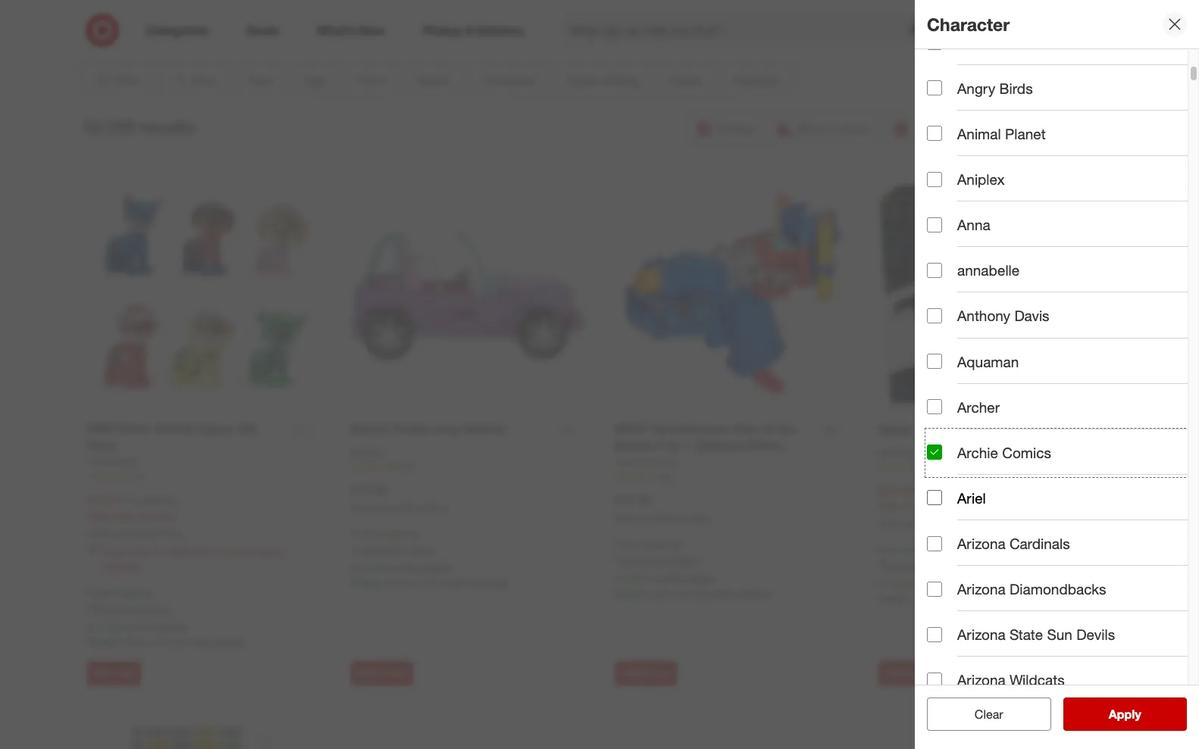 Task type: locate. For each thing, give the bounding box(es) containing it.
years right 14+
[[984, 31, 1010, 44]]

ducks
[[1018, 34, 1058, 51]]

reg inside $16.79 reg $20.99 sale ends tuesday when purchased online
[[126, 494, 142, 507]]

planet
[[1005, 125, 1046, 142]]

$13.99
[[351, 483, 387, 498], [614, 493, 651, 508]]

0–24 months
[[181, 31, 244, 44]]

0 horizontal spatial $13.99 when purchased online
[[351, 483, 447, 514]]

exclusions apply. link for 32
[[91, 602, 173, 615]]

free shipping * * exclusions apply. in stock at  northgate ready within 2 hours with pickup for 2
[[878, 544, 1035, 606]]

4 years from the left
[[836, 31, 861, 44]]

1 horizontal spatial $13.99 when purchased online
[[614, 493, 711, 525]]

free for 372
[[351, 528, 372, 541]]

northgate for 20
[[667, 572, 715, 585]]

years right 8–10
[[678, 31, 703, 44]]

0 horizontal spatial reg
[[126, 494, 142, 507]]

at
[[958, 501, 967, 513], [391, 562, 400, 575], [655, 572, 664, 585], [919, 578, 928, 591], [127, 621, 136, 633]]

in for 2
[[878, 578, 887, 591]]

tuesday
[[137, 510, 176, 523]]

$13.99 for 372
[[351, 483, 387, 498]]

aniplex
[[957, 170, 1005, 188]]

apply
[[1109, 707, 1141, 722]]

apply.
[[408, 544, 436, 556], [672, 554, 700, 567], [935, 559, 964, 572], [144, 602, 173, 615]]

2
[[925, 461, 930, 473], [415, 577, 420, 590], [678, 587, 684, 600], [942, 593, 948, 606], [151, 636, 157, 649]]

anna
[[957, 216, 990, 233]]

free
[[351, 528, 372, 541], [614, 538, 635, 551], [878, 544, 899, 557], [87, 587, 108, 599]]

free shipping * * exclusions apply. in stock at  northgate ready within 2 hours with pickup for 20
[[614, 538, 771, 600]]

within
[[384, 577, 412, 590], [647, 587, 675, 600], [911, 593, 939, 606], [120, 636, 148, 649]]

Aniplex checkbox
[[927, 172, 942, 187]]

ariel
[[957, 490, 986, 507]]

angry birds
[[957, 79, 1033, 97]]

Anaheim Ducks checkbox
[[927, 35, 942, 50]]

0 horizontal spatial ends
[[110, 510, 134, 523]]

pickup
[[476, 577, 507, 590], [739, 587, 771, 600], [1003, 593, 1035, 606], [212, 636, 244, 649]]

$15.69 reg $19.89 sale ends today at 1:00pm pt when purchased online
[[878, 483, 1022, 530]]

1 horizontal spatial reg
[[917, 485, 933, 498]]

5–7
[[499, 31, 517, 44]]

2–4 years link
[[290, 0, 445, 45]]

arizona right arizona diamondbacks checkbox
[[957, 581, 1005, 598]]

clear
[[975, 707, 1003, 722]]

pickup for 2
[[1003, 593, 1035, 606]]

years inside 8–10 years link
[[678, 31, 703, 44]]

11–13
[[803, 31, 833, 44]]

at for 20
[[655, 572, 664, 585]]

archie comics
[[957, 444, 1051, 461]]

animal
[[957, 125, 1001, 142]]

stock for 32
[[98, 621, 124, 633]]

stock for 2
[[890, 578, 916, 591]]

free for 32
[[87, 587, 108, 599]]

ends down $16.79 on the left of the page
[[110, 510, 134, 523]]

hours
[[423, 577, 450, 590], [687, 587, 714, 600], [951, 593, 978, 606], [160, 636, 186, 649]]

arizona left state
[[957, 626, 1005, 644]]

purchased inside "$15.69 reg $19.89 sale ends today at 1:00pm pt when purchased online"
[[904, 519, 947, 530]]

free shipping * * exclusions apply. in stock at  northgate ready within 2 hours with pickup for 32
[[87, 587, 244, 649]]

today
[[928, 501, 955, 513]]

ends inside "$15.69 reg $19.89 sale ends today at 1:00pm pt when purchased online"
[[902, 501, 925, 513]]

11–13 years link
[[754, 0, 909, 45]]

exclusions apply. link for 2
[[882, 559, 964, 572]]

Arizona Wildcats checkbox
[[927, 673, 942, 688]]

ends
[[902, 501, 925, 513], [110, 510, 134, 523]]

$15.69
[[878, 483, 914, 498]]

clear button
[[927, 698, 1051, 731]]

exclusions for 372
[[354, 544, 405, 556]]

ready for 20
[[614, 587, 645, 600]]

apply button
[[1063, 698, 1187, 731]]

shipping for 2
[[902, 544, 943, 557]]

$13.99 when purchased online down 372
[[351, 483, 447, 514]]

arizona
[[957, 535, 1005, 553], [957, 581, 1005, 598], [957, 626, 1005, 644], [957, 672, 1005, 689]]

$16.79
[[87, 493, 123, 508]]

purchased down tuesday
[[113, 528, 156, 540]]

reg up 'today'
[[917, 485, 933, 498]]

sale inside $16.79 reg $20.99 sale ends tuesday when purchased online
[[87, 510, 108, 523]]

stock for 372
[[362, 562, 388, 575]]

within for 372
[[384, 577, 412, 590]]

2 arizona from the top
[[957, 581, 1005, 598]]

1:00pm
[[970, 501, 1006, 513]]

hours for 32
[[160, 636, 186, 649]]

years for 2–4 years
[[365, 31, 391, 44]]

in for 20
[[614, 572, 623, 585]]

sale for $16.79
[[87, 510, 108, 523]]

exclusions
[[354, 544, 405, 556], [618, 554, 669, 567], [882, 559, 932, 572], [91, 602, 141, 615]]

$13.99 when purchased online for 372
[[351, 483, 447, 514]]

online down 20 link
[[686, 513, 711, 525]]

arizona up the clear
[[957, 672, 1005, 689]]

sale down $15.69
[[878, 501, 899, 513]]

Anna checkbox
[[927, 217, 942, 232]]

at inside "$15.69 reg $19.89 sale ends today at 1:00pm pt when purchased online"
[[958, 501, 967, 513]]

arizona wildcats
[[957, 672, 1065, 689]]

3 years from the left
[[678, 31, 703, 44]]

shipping for 20
[[638, 538, 679, 551]]

shipping for 372
[[375, 528, 415, 541]]

2 inside 2 link
[[925, 461, 930, 473]]

search
[[925, 24, 961, 39]]

years inside the 2–4 years link
[[365, 31, 391, 44]]

ready for 32
[[87, 636, 117, 649]]

14+
[[963, 31, 982, 44]]

18,199
[[81, 116, 134, 137]]

ends left ariel option
[[902, 501, 925, 513]]

apply. for 20
[[672, 554, 700, 567]]

5 years from the left
[[984, 31, 1010, 44]]

with
[[453, 577, 473, 590], [717, 587, 736, 600], [981, 593, 1000, 606], [189, 636, 209, 649]]

1 horizontal spatial ends
[[902, 501, 925, 513]]

*
[[415, 528, 419, 541], [679, 538, 683, 551], [351, 544, 354, 556], [943, 544, 946, 557], [614, 554, 618, 567], [878, 559, 882, 572], [151, 587, 155, 599], [87, 602, 91, 615]]

purchased up arizona cardinals option
[[904, 519, 947, 530]]

0–24
[[181, 31, 205, 44]]

Arizona Diamondbacks checkbox
[[927, 582, 942, 597]]

sale inside "$15.69 reg $19.89 sale ends today at 1:00pm pt when purchased online"
[[878, 501, 899, 513]]

purchased
[[377, 503, 420, 514], [640, 513, 684, 525], [904, 519, 947, 530], [113, 528, 156, 540]]

1 arizona from the top
[[957, 535, 1005, 553]]

anaheim ducks
[[957, 34, 1058, 51]]

pt
[[1009, 501, 1022, 513]]

exclusions for 20
[[618, 554, 669, 567]]

character
[[927, 13, 1010, 35]]

8–10 years
[[651, 31, 703, 44]]

free shipping * * exclusions apply. in stock at  northgate ready within 2 hours with pickup
[[351, 528, 507, 590], [614, 538, 771, 600], [878, 544, 1035, 606], [87, 587, 244, 649]]

ends for $15.69
[[902, 501, 925, 513]]

0 horizontal spatial sale
[[87, 510, 108, 523]]

exclusions apply. link
[[354, 544, 436, 556], [618, 554, 700, 567], [882, 559, 964, 572], [91, 602, 173, 615]]

years for 11–13 years
[[836, 31, 861, 44]]

sale down $16.79 on the left of the page
[[87, 510, 108, 523]]

1 years from the left
[[365, 31, 391, 44]]

annabelle checkbox
[[927, 263, 942, 278]]

$19.89
[[936, 485, 968, 498]]

stock
[[362, 562, 388, 575], [626, 572, 652, 585], [890, 578, 916, 591], [98, 621, 124, 633]]

annabelle
[[957, 262, 1020, 279]]

online inside "$15.69 reg $19.89 sale ends today at 1:00pm pt when purchased online"
[[950, 519, 974, 530]]

when
[[351, 503, 374, 514], [614, 513, 638, 525], [878, 519, 902, 530], [87, 528, 110, 540]]

5–7 years
[[499, 31, 545, 44]]

in for 32
[[87, 621, 95, 633]]

years inside 5–7 years link
[[520, 31, 545, 44]]

5–7 years link
[[445, 0, 600, 45]]

0 horizontal spatial $13.99
[[351, 483, 387, 498]]

online down 'today'
[[950, 519, 974, 530]]

reg inside "$15.69 reg $19.89 sale ends today at 1:00pm pt when purchased online"
[[917, 485, 933, 498]]

with for 372
[[453, 577, 473, 590]]

hours for 20
[[687, 587, 714, 600]]

free shipping * * exclusions apply. in stock at  northgate ready within 2 hours with pickup for 372
[[351, 528, 507, 590]]

2–4
[[344, 31, 362, 44]]

years inside 11–13 years link
[[836, 31, 861, 44]]

3 arizona from the top
[[957, 626, 1005, 644]]

What can we help you find? suggestions appear below search field
[[561, 14, 936, 47]]

32
[[134, 471, 144, 482]]

online
[[422, 503, 447, 514], [686, 513, 711, 525], [950, 519, 974, 530], [159, 528, 183, 540]]

in
[[351, 562, 359, 575], [614, 572, 623, 585], [878, 578, 887, 591], [87, 621, 95, 633]]

arizona down '1:00pm'
[[957, 535, 1005, 553]]

2 years from the left
[[520, 31, 545, 44]]

1 horizontal spatial sale
[[878, 501, 899, 513]]

372 link
[[351, 460, 584, 473]]

ends inside $16.79 reg $20.99 sale ends tuesday when purchased online
[[110, 510, 134, 523]]

pickup for 372
[[476, 577, 507, 590]]

northgate for 372
[[403, 562, 451, 575]]

$13.99 when purchased online down 20
[[614, 493, 711, 525]]

reg down 32
[[126, 494, 142, 507]]

exclusions for 2
[[882, 559, 932, 572]]

hours for 372
[[423, 577, 450, 590]]

wildcats
[[1009, 672, 1065, 689]]

$13.99 when purchased online
[[351, 483, 447, 514], [614, 493, 711, 525]]

northgate for 2
[[931, 578, 978, 591]]

1 horizontal spatial $13.99
[[614, 493, 651, 508]]

years
[[365, 31, 391, 44], [520, 31, 545, 44], [678, 31, 703, 44], [836, 31, 861, 44], [984, 31, 1010, 44]]

sale
[[878, 501, 899, 513], [87, 510, 108, 523]]

reg for $15.69
[[917, 485, 933, 498]]

online inside $16.79 reg $20.99 sale ends tuesday when purchased online
[[159, 528, 183, 540]]

Ariel checkbox
[[927, 491, 942, 506]]

online down tuesday
[[159, 528, 183, 540]]

shipping
[[375, 528, 415, 541], [638, 538, 679, 551], [902, 544, 943, 557], [111, 587, 151, 599]]

20
[[661, 471, 671, 482]]

years right 11–13
[[836, 31, 861, 44]]

4 arizona from the top
[[957, 672, 1005, 689]]

years inside 14+ years "link"
[[984, 31, 1010, 44]]

arizona for arizona cardinals
[[957, 535, 1005, 553]]

2–4 years
[[344, 31, 391, 44]]

within for 32
[[120, 636, 148, 649]]

years right the 5–7
[[520, 31, 545, 44]]

years right 2–4
[[365, 31, 391, 44]]

ready
[[351, 577, 381, 590], [614, 587, 645, 600], [878, 593, 908, 606], [87, 636, 117, 649]]



Task type: describe. For each thing, give the bounding box(es) containing it.
ready for 2
[[878, 593, 908, 606]]

Arizona State Sun Devils checkbox
[[927, 627, 942, 643]]

character dialog
[[915, 0, 1199, 750]]

archer
[[957, 398, 1000, 416]]

comics
[[1002, 444, 1051, 461]]

purchased down 20
[[640, 513, 684, 525]]

online down 372 link
[[422, 503, 447, 514]]

with for 20
[[717, 587, 736, 600]]

2 for 372
[[415, 577, 420, 590]]

8–10 years link
[[600, 0, 754, 45]]

exclusions apply. link for 20
[[618, 554, 700, 567]]

18,199 results
[[81, 116, 196, 137]]

davis
[[1014, 307, 1049, 325]]

angry
[[957, 79, 995, 97]]

32 link
[[87, 470, 320, 483]]

2 for 32
[[151, 636, 157, 649]]

purchased inside $16.79 reg $20.99 sale ends tuesday when purchased online
[[113, 528, 156, 540]]

Animal Planet checkbox
[[927, 126, 942, 141]]

devils
[[1076, 626, 1115, 644]]

ends for $16.79
[[110, 510, 134, 523]]

anthony davis
[[957, 307, 1049, 325]]

with for 2
[[981, 593, 1000, 606]]

purchased down 372
[[377, 503, 420, 514]]

reg for $16.79
[[126, 494, 142, 507]]

11–13 years
[[803, 31, 861, 44]]

14+ years link
[[909, 0, 1064, 45]]

Archer checkbox
[[927, 400, 942, 415]]

diamondbacks
[[1009, 581, 1106, 598]]

$13.99 for 20
[[614, 493, 651, 508]]

search button
[[925, 14, 961, 50]]

arizona diamondbacks
[[957, 581, 1106, 598]]

when inside $16.79 reg $20.99 sale ends tuesday when purchased online
[[87, 528, 110, 540]]

8–10
[[651, 31, 675, 44]]

years for 14+ years
[[984, 31, 1010, 44]]

within for 2
[[911, 593, 939, 606]]

2 for 2
[[942, 593, 948, 606]]

exclusions for 32
[[91, 602, 141, 615]]

birds
[[999, 79, 1033, 97]]

years for 8–10 years
[[678, 31, 703, 44]]

in for 372
[[351, 562, 359, 575]]

Aquaman checkbox
[[927, 354, 942, 369]]

Angry Birds checkbox
[[927, 81, 942, 96]]

months
[[208, 31, 244, 44]]

sale for $15.69
[[878, 501, 899, 513]]

archie
[[957, 444, 998, 461]]

hours for 2
[[951, 593, 978, 606]]

sun
[[1047, 626, 1072, 644]]

anthony
[[957, 307, 1010, 325]]

cardinals
[[1009, 535, 1070, 553]]

arizona state sun devils
[[957, 626, 1115, 644]]

372
[[398, 460, 413, 472]]

Arizona Cardinals checkbox
[[927, 536, 942, 551]]

within for 20
[[647, 587, 675, 600]]

Anthony Davis checkbox
[[927, 308, 942, 324]]

results
[[139, 116, 196, 137]]

free for 2
[[878, 544, 899, 557]]

with for 32
[[189, 636, 209, 649]]

2 link
[[878, 460, 1112, 473]]

pickup for 20
[[739, 587, 771, 600]]

apply. for 32
[[144, 602, 173, 615]]

arizona for arizona diamondbacks
[[957, 581, 1005, 598]]

free for 20
[[614, 538, 635, 551]]

14+ years
[[963, 31, 1010, 44]]

2 for 20
[[678, 587, 684, 600]]

northgate for 32
[[139, 621, 187, 633]]

shipping for 32
[[111, 587, 151, 599]]

anaheim
[[957, 34, 1014, 51]]

stock for 20
[[626, 572, 652, 585]]

at for 2
[[919, 578, 928, 591]]

aquaman
[[957, 353, 1019, 370]]

$13.99 when purchased online for 20
[[614, 493, 711, 525]]

arizona cardinals
[[957, 535, 1070, 553]]

Archie Comics checkbox
[[927, 445, 942, 460]]

state
[[1009, 626, 1043, 644]]

animal planet
[[957, 125, 1046, 142]]

at for 32
[[127, 621, 136, 633]]

ready for 372
[[351, 577, 381, 590]]

when inside "$15.69 reg $19.89 sale ends today at 1:00pm pt when purchased online"
[[878, 519, 902, 530]]

apply. for 2
[[935, 559, 964, 572]]

apply. for 372
[[408, 544, 436, 556]]

exclusions apply. link for 372
[[354, 544, 436, 556]]

$16.79 reg $20.99 sale ends tuesday when purchased online
[[87, 493, 183, 540]]

20 link
[[614, 470, 848, 483]]

at for 372
[[391, 562, 400, 575]]

$20.99
[[145, 494, 176, 507]]

pickup for 32
[[212, 636, 244, 649]]

years for 5–7 years
[[520, 31, 545, 44]]

0–24 months link
[[135, 0, 290, 45]]

arizona for arizona state sun devils
[[957, 626, 1005, 644]]

arizona for arizona wildcats
[[957, 672, 1005, 689]]



Task type: vqa. For each thing, say whether or not it's contained in the screenshot.
Target RedCard™ saves Target
no



